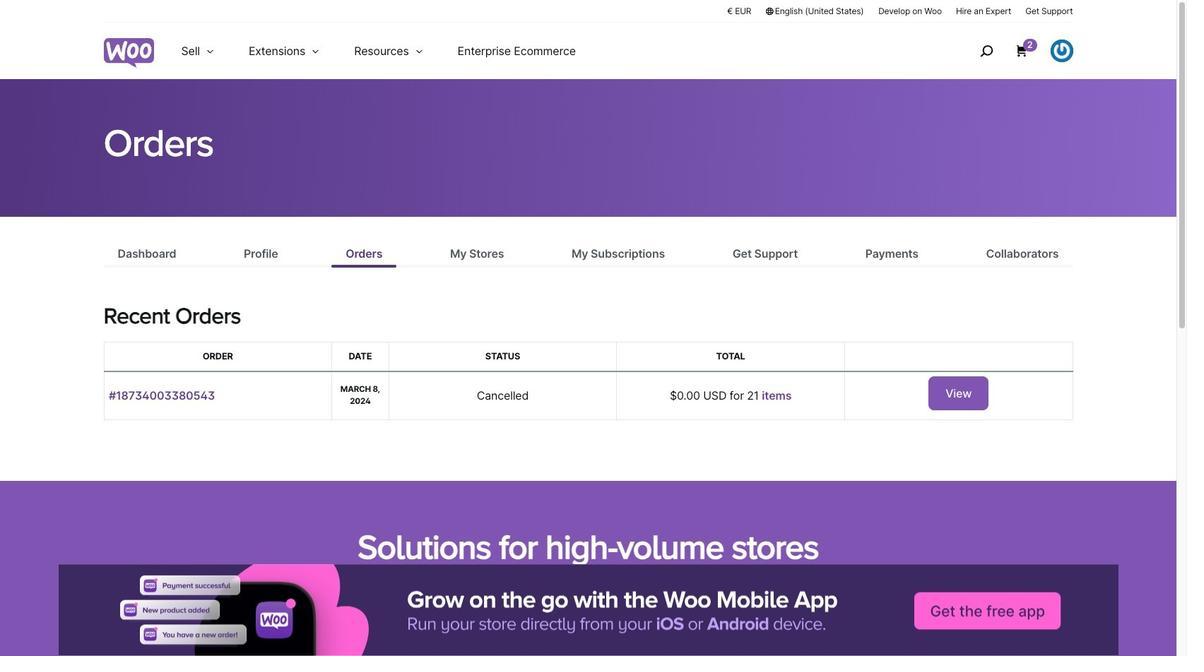 Task type: describe. For each thing, give the bounding box(es) containing it.
open account menu image
[[1051, 40, 1074, 62]]

service navigation menu element
[[950, 28, 1074, 74]]



Task type: locate. For each thing, give the bounding box(es) containing it.
search image
[[976, 40, 998, 62]]



